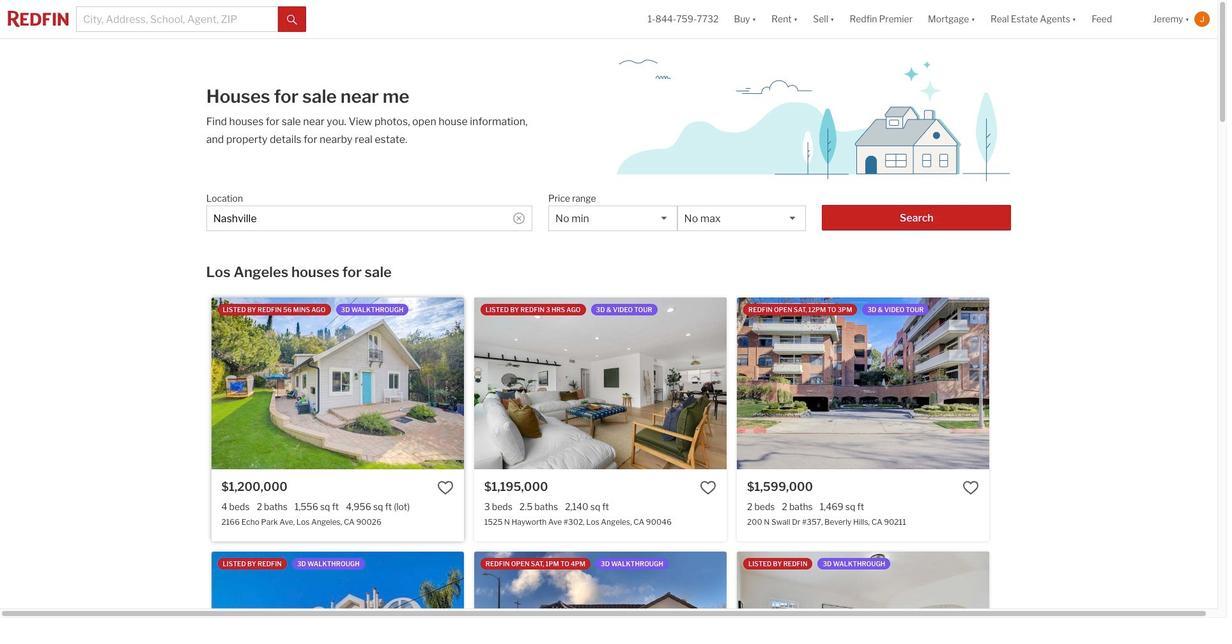 Task type: describe. For each thing, give the bounding box(es) containing it.
1 vertical spatial city, address, school, agent, zip search field
[[206, 206, 532, 231]]

1 photo of 200 n swall dr #357, beverly hills, ca 90211 image from the left
[[737, 298, 990, 470]]

favorite button image for favorite button option
[[700, 480, 717, 497]]

submit search image
[[287, 15, 297, 25]]

favorite button image for second favorite button checkbox from the left
[[963, 480, 980, 497]]

2 photo of 1600 w 80th st, los angeles, ca 90047 image from the left
[[727, 552, 979, 619]]

clear input button
[[513, 213, 525, 224]]

0 vertical spatial city, address, school, agent, zip search field
[[76, 6, 278, 32]]

2 photo of 2166 echo park ave, los angeles, ca 90026 image from the left
[[464, 298, 716, 470]]

user photo image
[[1195, 12, 1210, 27]]



Task type: locate. For each thing, give the bounding box(es) containing it.
3 favorite button image from the left
[[963, 480, 980, 497]]

2 horizontal spatial favorite button image
[[963, 480, 980, 497]]

2 photo of 6233 s van ness ave, los angeles, ca 90047 image from the left
[[990, 552, 1227, 619]]

search input image
[[513, 213, 525, 224]]

favorite button checkbox
[[700, 480, 717, 497]]

1 horizontal spatial favorite button checkbox
[[963, 480, 980, 497]]

1 favorite button checkbox from the left
[[437, 480, 454, 497]]

2 photo of 200 n swall dr #357, beverly hills, ca 90211 image from the left
[[990, 298, 1227, 470]]

photo of 4549 haskell ave #8, encino, ca 91436 image
[[211, 552, 464, 619], [464, 552, 716, 619]]

1 photo of 1525 n hayworth ave #302, los angeles, ca 90046 image from the left
[[474, 298, 727, 470]]

1 photo of 1600 w 80th st, los angeles, ca 90047 image from the left
[[474, 552, 727, 619]]

photo of 6233 s van ness ave, los angeles, ca 90047 image
[[737, 552, 990, 619], [990, 552, 1227, 619]]

2 photo of 1525 n hayworth ave #302, los angeles, ca 90046 image from the left
[[727, 298, 979, 470]]

2 favorite button checkbox from the left
[[963, 480, 980, 497]]

2 favorite button image from the left
[[700, 480, 717, 497]]

1 photo of 2166 echo park ave, los angeles, ca 90026 image from the left
[[211, 298, 464, 470]]

2 photo of 4549 haskell ave #8, encino, ca 91436 image from the left
[[464, 552, 716, 619]]

favorite button image for second favorite button checkbox from right
[[437, 480, 454, 497]]

photo of 200 n swall dr #357, beverly hills, ca 90211 image
[[737, 298, 990, 470], [990, 298, 1227, 470]]

City, Address, School, Agent, ZIP search field
[[76, 6, 278, 32], [206, 206, 532, 231]]

1 horizontal spatial favorite button image
[[700, 480, 717, 497]]

0 horizontal spatial favorite button checkbox
[[437, 480, 454, 497]]

1 photo of 4549 haskell ave #8, encino, ca 91436 image from the left
[[211, 552, 464, 619]]

favorite button checkbox
[[437, 480, 454, 497], [963, 480, 980, 497]]

favorite button image
[[437, 480, 454, 497], [700, 480, 717, 497], [963, 480, 980, 497]]

0 horizontal spatial favorite button image
[[437, 480, 454, 497]]

photo of 1525 n hayworth ave #302, los angeles, ca 90046 image
[[474, 298, 727, 470], [727, 298, 979, 470]]

1 favorite button image from the left
[[437, 480, 454, 497]]

photo of 1600 w 80th st, los angeles, ca 90047 image
[[474, 552, 727, 619], [727, 552, 979, 619]]

photo of 2166 echo park ave, los angeles, ca 90026 image
[[211, 298, 464, 470], [464, 298, 716, 470]]

1 photo of 6233 s van ness ave, los angeles, ca 90047 image from the left
[[737, 552, 990, 619]]



Task type: vqa. For each thing, say whether or not it's contained in the screenshot.
Buy ▾'s ▾
no



